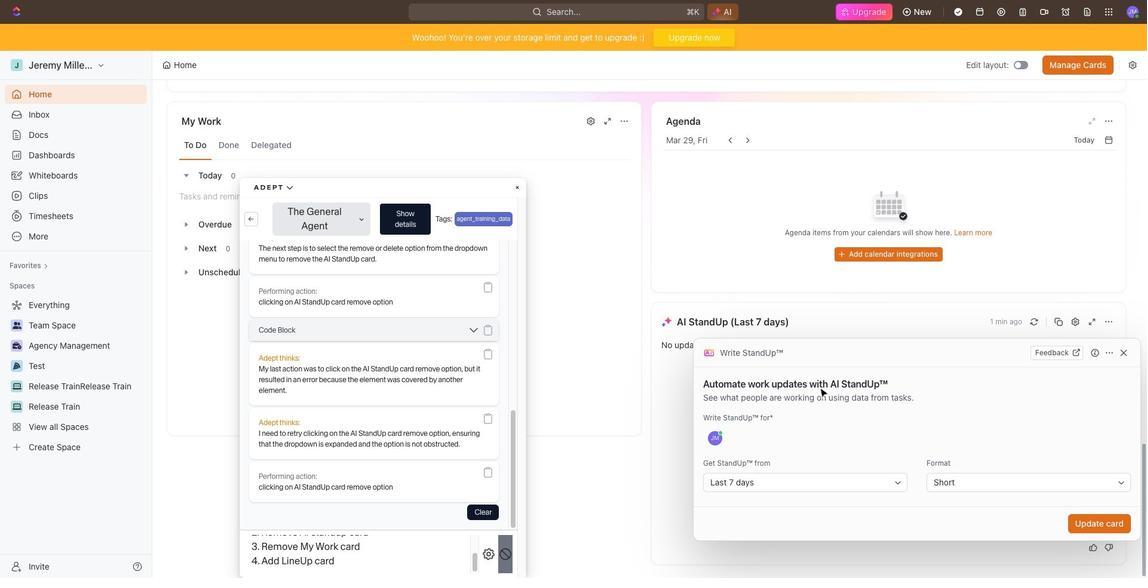 Task type: locate. For each thing, give the bounding box(es) containing it.
sidebar navigation
[[0, 51, 152, 578]]

tree inside sidebar navigation
[[5, 296, 147, 457]]

tab list
[[179, 131, 629, 160]]

tree
[[5, 296, 147, 457]]



Task type: vqa. For each thing, say whether or not it's contained in the screenshot.
PROGRESS
no



